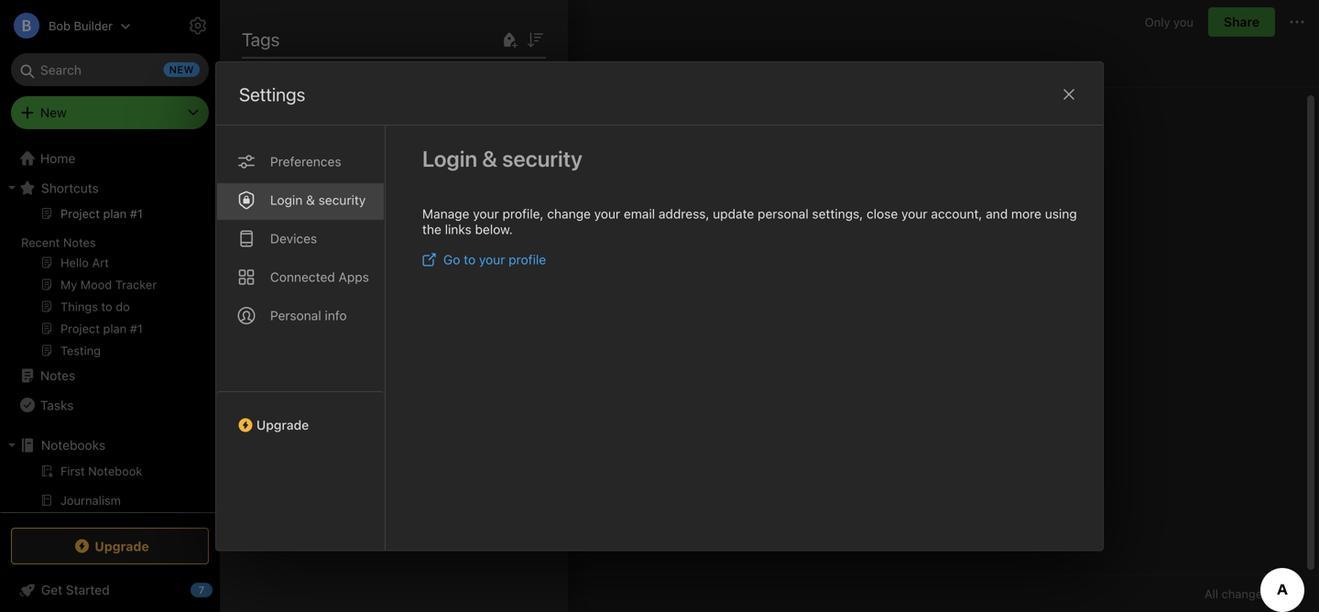 Task type: locate. For each thing, give the bounding box(es) containing it.
1 vertical spatial &
[[306, 192, 315, 207]]

0 horizontal spatial upgrade button
[[11, 528, 209, 565]]

1 horizontal spatial upgrade
[[257, 417, 309, 432]]

notebooks link
[[0, 431, 212, 460]]

1 horizontal spatial upgrade button
[[216, 391, 385, 440]]

using
[[1045, 206, 1077, 221]]

note window element
[[220, 0, 1320, 612]]

you
[[1174, 15, 1194, 29]]

s row group
[[242, 110, 561, 198]]

tab list
[[216, 125, 386, 550]]

personal info
[[270, 308, 347, 323]]

more
[[1012, 206, 1042, 221]]

profile
[[509, 252, 546, 267]]

your right to
[[479, 252, 505, 267]]

settings image
[[187, 15, 209, 37]]

0 horizontal spatial login & security
[[270, 192, 366, 207]]

all
[[1205, 587, 1219, 601]]

0 vertical spatial &
[[482, 146, 498, 171]]

login & security
[[422, 146, 583, 171], [270, 192, 366, 207]]

None search field
[[24, 53, 196, 86]]

notes
[[63, 236, 96, 249], [40, 368, 75, 383]]

1 vertical spatial upgrade
[[95, 539, 149, 554]]

login & security down preferences
[[270, 192, 366, 207]]

create new tag image
[[499, 29, 521, 51]]

0
[[312, 153, 319, 165]]

edited
[[263, 56, 301, 71]]

only you
[[1145, 15, 1194, 29]]

only
[[1145, 15, 1171, 29]]

0 horizontal spatial security
[[319, 192, 366, 207]]

security up profile,
[[502, 146, 583, 171]]

&
[[482, 146, 498, 171], [306, 192, 315, 207]]

0 vertical spatial upgrade button
[[216, 391, 385, 440]]

login & security up profile,
[[422, 146, 583, 171]]

notes right recent
[[63, 236, 96, 249]]

0 vertical spatial security
[[502, 146, 583, 171]]

1 vertical spatial login & security
[[270, 192, 366, 207]]

manage
[[422, 206, 470, 221]]

your up below.
[[473, 206, 499, 221]]

1 horizontal spatial security
[[502, 146, 583, 171]]

& down preferences
[[306, 192, 315, 207]]

1 horizontal spatial &
[[482, 146, 498, 171]]

tasks button
[[0, 390, 212, 420]]

login up devices
[[270, 192, 303, 207]]

1 vertical spatial login
[[270, 192, 303, 207]]

Note Editor text field
[[220, 88, 1320, 575]]

go to your profile
[[444, 252, 546, 267]]

personal
[[270, 308, 321, 323]]

info
[[325, 308, 347, 323]]

notes link
[[0, 361, 212, 390]]

shortcuts button
[[0, 173, 212, 203]]

notes inside group
[[63, 236, 96, 249]]

on
[[304, 56, 319, 71]]

below.
[[475, 222, 513, 237]]

notebooks
[[41, 438, 105, 453]]

upgrade button
[[216, 391, 385, 440], [11, 528, 209, 565]]

login up manage
[[422, 146, 478, 171]]

your left email
[[594, 206, 621, 221]]

recent
[[21, 236, 60, 249]]

expand note image
[[233, 11, 255, 33]]

personal
[[758, 206, 809, 221]]

security down ')'
[[319, 192, 366, 207]]

share button
[[1209, 7, 1276, 37]]

tree
[[0, 144, 220, 612]]

0 vertical spatial notes
[[63, 236, 96, 249]]

email
[[624, 206, 655, 221]]

your right close
[[902, 206, 928, 221]]

1 vertical spatial security
[[319, 192, 366, 207]]

0 horizontal spatial upgrade
[[95, 539, 149, 554]]

& up below.
[[482, 146, 498, 171]]

connected
[[270, 269, 335, 284]]

notes up tasks
[[40, 368, 75, 383]]

login
[[422, 146, 478, 171], [270, 192, 303, 207]]

0 vertical spatial login & security
[[422, 146, 583, 171]]

group
[[0, 460, 212, 548]]

Search text field
[[24, 53, 196, 86]]

new
[[40, 105, 67, 120]]

your
[[473, 206, 499, 221], [594, 206, 621, 221], [902, 206, 928, 221], [479, 252, 505, 267]]

settings,
[[812, 206, 864, 221]]

settings
[[239, 83, 305, 105]]

home link
[[0, 144, 220, 173]]

group inside tree
[[0, 460, 212, 548]]

security
[[502, 146, 583, 171], [319, 192, 366, 207]]

tasks
[[40, 397, 74, 413]]

(
[[307, 153, 312, 165]]

all changes saved
[[1205, 587, 1305, 601]]

0 vertical spatial login
[[422, 146, 478, 171]]

1 horizontal spatial login & security
[[422, 146, 583, 171]]

upgrade
[[257, 417, 309, 432], [95, 539, 149, 554]]



Task type: describe. For each thing, give the bounding box(es) containing it.
and
[[986, 206, 1008, 221]]

new button
[[11, 96, 209, 129]]

home
[[40, 151, 75, 166]]

Find tags… text field
[[243, 79, 524, 104]]

2023
[[362, 56, 393, 71]]

close
[[867, 206, 898, 221]]

tags
[[242, 28, 280, 50]]

last
[[235, 56, 260, 71]]

preferences
[[270, 154, 341, 169]]

1 horizontal spatial login
[[422, 146, 478, 171]]

account,
[[931, 206, 983, 221]]

)
[[319, 153, 323, 165]]

change
[[547, 206, 591, 221]]

last edited on nov 1, 2023
[[235, 56, 393, 71]]

0 horizontal spatial &
[[306, 192, 315, 207]]

close image
[[1058, 83, 1080, 105]]

1 vertical spatial notes
[[40, 368, 75, 383]]

go
[[444, 252, 460, 267]]

connected apps
[[270, 269, 369, 284]]

nov
[[322, 56, 346, 71]]

changes
[[1222, 587, 1269, 601]]

recent notes group
[[0, 203, 212, 368]]

add tag image
[[262, 583, 284, 605]]

devices
[[270, 231, 317, 246]]

login & security inside tab list
[[270, 192, 366, 207]]

stores
[[264, 152, 303, 165]]

add a reminder image
[[231, 583, 253, 605]]

0 vertical spatial upgrade
[[257, 417, 309, 432]]

stores ( 0 )
[[264, 152, 323, 165]]

manage your profile, change your email address, update personal settings, close your account, and more using the links below.
[[422, 206, 1077, 237]]

expand notebooks image
[[5, 438, 19, 453]]

0 horizontal spatial login
[[270, 192, 303, 207]]

saved
[[1272, 587, 1305, 601]]

shortcuts
[[41, 180, 99, 195]]

address,
[[659, 206, 710, 221]]

recent notes
[[21, 236, 96, 249]]

s
[[242, 178, 250, 194]]

1 vertical spatial upgrade button
[[11, 528, 209, 565]]

share
[[1224, 14, 1260, 29]]

update
[[713, 206, 755, 221]]

the
[[422, 222, 442, 237]]

apps
[[339, 269, 369, 284]]

links
[[445, 222, 472, 237]]

go to your profile button
[[422, 252, 546, 267]]

1,
[[349, 56, 358, 71]]

tab list containing preferences
[[216, 125, 386, 550]]

tree containing home
[[0, 144, 220, 612]]

profile,
[[503, 206, 544, 221]]

to
[[464, 252, 476, 267]]



Task type: vqa. For each thing, say whether or not it's contained in the screenshot.
tab
no



